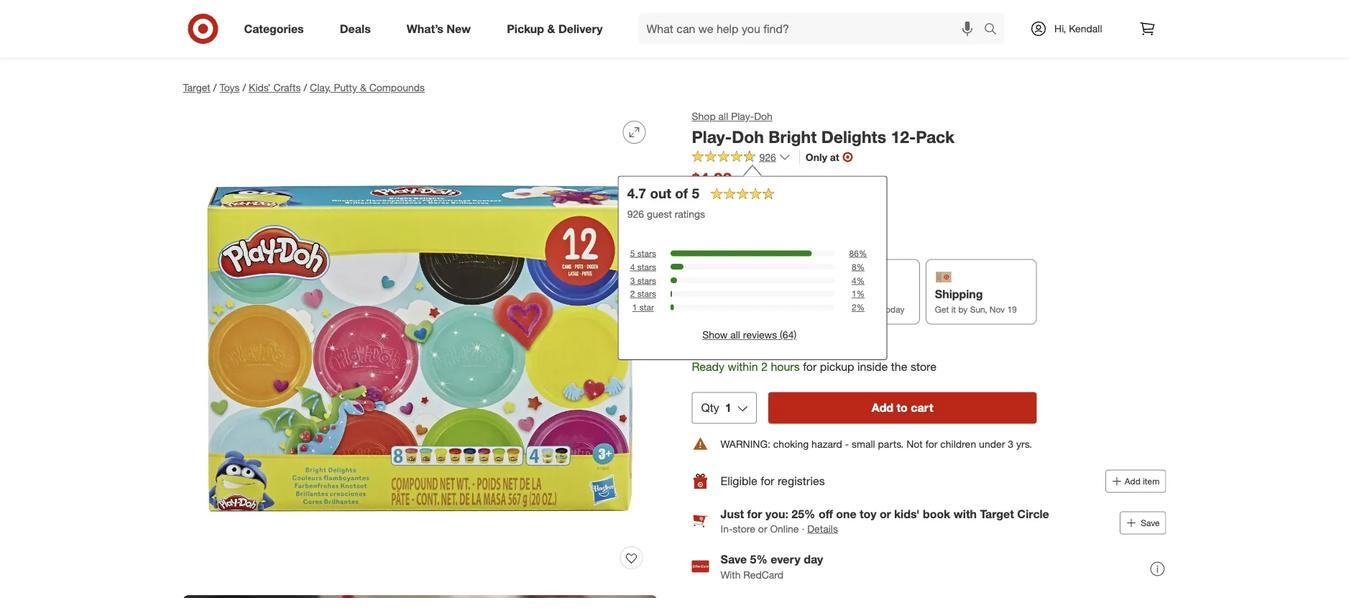 Task type: describe. For each thing, give the bounding box(es) containing it.
crafts
[[273, 81, 301, 94]]

2 %
[[852, 302, 865, 313]]

store inside just for you: 25% off one toy or kids' book with target circle in-store or online ∙ details
[[733, 522, 755, 535]]

926 for 926 guest ratings
[[627, 208, 644, 220]]

purchased
[[721, 207, 769, 220]]

new
[[447, 22, 471, 36]]

show all reviews (64)
[[702, 329, 797, 341]]

poway
[[750, 337, 786, 351]]

% inside '$4.99 reg $6.59 sale save $ 1.60 ( 24 % off when purchased online'
[[771, 193, 779, 204]]

1 vertical spatial ready
[[692, 359, 725, 373]]

online
[[771, 207, 798, 220]]

get
[[935, 304, 949, 314]]

circle
[[1017, 507, 1049, 521]]

stars for 4 stars
[[637, 261, 656, 272]]

deals link
[[328, 13, 389, 45]]

search
[[978, 23, 1012, 37]]

day
[[804, 552, 823, 566]]

within inside pickup ready within 2 hours
[[728, 304, 751, 314]]

categories
[[244, 22, 304, 36]]

0 vertical spatial doh
[[754, 110, 773, 123]]

4 %
[[852, 275, 865, 286]]

delivery as soon as 4pm today
[[818, 287, 905, 314]]

0 vertical spatial play-
[[731, 110, 754, 123]]

5 stars
[[630, 248, 656, 259]]

just for you: 25% off one toy or kids' book with target circle in-store or online ∙ details
[[721, 507, 1049, 535]]

0 vertical spatial target
[[183, 81, 210, 94]]

choking
[[773, 437, 809, 450]]

2 stars
[[630, 288, 656, 299]]

kendall
[[1069, 22, 1102, 35]]

kids'
[[249, 81, 271, 94]]

1 horizontal spatial or
[[880, 507, 891, 521]]

2 down poway button
[[761, 359, 768, 373]]

3 stars
[[630, 275, 656, 286]]

all for shop all play-doh play-doh bright delights 12-pack
[[719, 110, 728, 123]]

small
[[852, 437, 875, 450]]

1 horizontal spatial 1
[[725, 401, 732, 415]]

sun,
[[970, 304, 987, 314]]

eligible for registries
[[721, 474, 825, 488]]

star
[[640, 302, 654, 313]]

target / toys / kids' crafts / clay, putty & compounds
[[183, 81, 425, 94]]

with
[[954, 507, 977, 521]]

4.7
[[627, 185, 646, 202]]

for right eligible
[[761, 474, 775, 488]]

hi, kendall
[[1055, 22, 1102, 35]]

clay, putty & compounds link
[[310, 81, 425, 94]]

1 %
[[852, 288, 865, 299]]

deals
[[340, 22, 371, 36]]

putty
[[334, 81, 357, 94]]

save for save
[[1141, 517, 1160, 528]]

what's new
[[407, 22, 471, 36]]

0 vertical spatial store
[[911, 359, 937, 373]]

today
[[883, 304, 905, 314]]

1 star
[[632, 302, 654, 313]]

∙
[[802, 522, 805, 535]]

play-doh bright delights 12-pack, 1 of 6 image
[[183, 109, 657, 584]]

shop all play-doh play-doh bright delights 12-pack
[[692, 110, 955, 147]]

with
[[721, 569, 741, 581]]

nov
[[990, 304, 1005, 314]]

(
[[759, 193, 761, 204]]

8 %
[[852, 261, 865, 272]]

by
[[959, 304, 968, 314]]

pickup & delivery link
[[495, 13, 621, 45]]

just
[[721, 507, 744, 521]]

% for 8 %
[[857, 261, 865, 272]]

1.60
[[740, 193, 756, 204]]

children
[[940, 437, 976, 450]]

you:
[[766, 507, 788, 521]]

4 for 4 %
[[852, 275, 857, 286]]

target inside just for you: 25% off one toy or kids' book with target circle in-store or online ∙ details
[[980, 507, 1014, 521]]

$
[[735, 193, 740, 204]]

0 horizontal spatial at
[[736, 337, 746, 351]]

pickup for &
[[507, 22, 544, 36]]

for down the check
[[803, 359, 817, 373]]

toys
[[220, 81, 240, 94]]

as
[[852, 304, 861, 314]]

stars for 2 stars
[[637, 288, 656, 299]]

save
[[715, 193, 733, 204]]

1 for 1 star
[[632, 302, 637, 313]]

target link
[[183, 81, 210, 94]]

926 link
[[692, 150, 791, 167]]

19
[[1007, 304, 1017, 314]]

$4.99
[[692, 169, 732, 189]]

pickup & delivery
[[507, 22, 603, 36]]

soon
[[830, 304, 850, 314]]

(64)
[[780, 329, 797, 341]]

926 for 926
[[759, 151, 776, 163]]

what's
[[407, 22, 443, 36]]

pick up at poway
[[692, 337, 786, 351]]

the
[[891, 359, 908, 373]]

what's new link
[[394, 13, 489, 45]]

24
[[761, 193, 771, 204]]

add to cart button
[[768, 392, 1037, 424]]

save 5% every day with redcard
[[721, 552, 823, 581]]

inside
[[858, 359, 888, 373]]

add item
[[1125, 476, 1160, 487]]

add for add item
[[1125, 476, 1141, 487]]

1 vertical spatial hours
[[771, 359, 800, 373]]

ratings
[[675, 208, 705, 220]]

hazard
[[812, 437, 842, 450]]

1 vertical spatial 5
[[630, 248, 635, 259]]

for right the not
[[926, 437, 938, 450]]

toy
[[860, 507, 877, 521]]

of
[[675, 185, 688, 202]]

926 guest ratings
[[627, 208, 705, 220]]

bright
[[769, 127, 817, 147]]

4 stars
[[630, 261, 656, 272]]

4pm
[[863, 304, 881, 314]]

cart
[[911, 401, 933, 415]]

delights
[[821, 127, 886, 147]]

search button
[[978, 13, 1012, 47]]



Task type: locate. For each thing, give the bounding box(es) containing it.
image gallery element
[[183, 109, 657, 598]]

poway button
[[750, 336, 786, 353]]

pickup ready within 2 hours
[[701, 287, 782, 314]]

target
[[183, 81, 210, 94], [980, 507, 1014, 521]]

0 horizontal spatial all
[[719, 110, 728, 123]]

guest
[[647, 208, 672, 220]]

it
[[951, 304, 956, 314]]

1 horizontal spatial pickup
[[701, 287, 739, 301]]

at right only
[[830, 151, 839, 163]]

warning:
[[721, 437, 771, 450]]

for inside just for you: 25% off one toy or kids' book with target circle in-store or online ∙ details
[[747, 507, 762, 521]]

yrs.
[[1016, 437, 1032, 450]]

5 up 4 stars
[[630, 248, 635, 259]]

1 stars from the top
[[637, 248, 656, 259]]

% for 2 %
[[857, 302, 865, 313]]

% down 86 % on the top right of page
[[857, 261, 865, 272]]

3
[[630, 275, 635, 286], [1008, 437, 1014, 450]]

% up the 8 %
[[859, 248, 867, 259]]

save for save 5% every day with redcard
[[721, 552, 747, 566]]

pickup right new on the left top
[[507, 22, 544, 36]]

at right 'up' on the right bottom
[[736, 337, 746, 351]]

or right toy
[[880, 507, 891, 521]]

not
[[907, 437, 923, 450]]

/ left clay,
[[304, 81, 307, 94]]

hours down poway button
[[771, 359, 800, 373]]

0 horizontal spatial store
[[733, 522, 755, 535]]

0 vertical spatial 926
[[759, 151, 776, 163]]

$4.99 reg $6.59 sale save $ 1.60 ( 24 % off when purchased online
[[692, 169, 798, 220]]

stars up the star
[[637, 288, 656, 299]]

-
[[845, 437, 849, 450]]

delivery inside delivery as soon as 4pm today
[[818, 287, 862, 301]]

pickup inside pickup & delivery link
[[507, 22, 544, 36]]

or down you:
[[758, 522, 767, 535]]

under
[[979, 437, 1005, 450]]

one
[[836, 507, 857, 521]]

0 vertical spatial pickup
[[507, 22, 544, 36]]

0 vertical spatial 5
[[692, 185, 699, 202]]

12-
[[891, 127, 916, 147]]

1 down 4 %
[[852, 288, 857, 299]]

4
[[630, 261, 635, 272], [852, 275, 857, 286]]

5 right the of
[[692, 185, 699, 202]]

pickup
[[820, 359, 854, 373]]

for
[[803, 359, 817, 373], [926, 437, 938, 450], [761, 474, 775, 488], [747, 507, 762, 521]]

0 vertical spatial at
[[830, 151, 839, 163]]

0 horizontal spatial /
[[213, 81, 217, 94]]

qty
[[701, 401, 719, 415]]

0 vertical spatial off
[[781, 193, 792, 204]]

1 vertical spatial or
[[758, 522, 767, 535]]

0 vertical spatial 4
[[630, 261, 635, 272]]

1 horizontal spatial 3
[[1008, 437, 1014, 450]]

hours inside pickup ready within 2 hours
[[760, 304, 782, 314]]

0 horizontal spatial 3
[[630, 275, 635, 286]]

1 vertical spatial store
[[733, 522, 755, 535]]

at
[[830, 151, 839, 163], [736, 337, 746, 351]]

3 / from the left
[[304, 81, 307, 94]]

86 %
[[849, 248, 867, 259]]

shipping get it by sun, nov 19
[[935, 287, 1017, 314]]

0 vertical spatial or
[[880, 507, 891, 521]]

stars down 4 stars
[[637, 275, 656, 286]]

1 vertical spatial 4
[[852, 275, 857, 286]]

ready down pick
[[692, 359, 725, 373]]

save inside save 5% every day with redcard
[[721, 552, 747, 566]]

all for show all reviews (64)
[[731, 329, 740, 341]]

0 horizontal spatial delivery
[[558, 22, 603, 36]]

0 vertical spatial hours
[[760, 304, 782, 314]]

0 vertical spatial 1
[[852, 288, 857, 299]]

/ left toys link
[[213, 81, 217, 94]]

within down pick up at poway
[[728, 359, 758, 373]]

in-
[[721, 522, 733, 535]]

% down the 8 %
[[857, 275, 865, 286]]

1 horizontal spatial 5
[[692, 185, 699, 202]]

1 vertical spatial play-
[[692, 127, 732, 147]]

qty 1
[[701, 401, 732, 415]]

1 vertical spatial doh
[[732, 127, 764, 147]]

store
[[911, 359, 937, 373], [733, 522, 755, 535]]

doh up the bright
[[754, 110, 773, 123]]

shop
[[692, 110, 716, 123]]

25%
[[792, 507, 815, 521]]

1 horizontal spatial 4
[[852, 275, 857, 286]]

save button
[[1120, 511, 1166, 534]]

0 horizontal spatial target
[[183, 81, 210, 94]]

1 vertical spatial 1
[[632, 302, 637, 313]]

% down the 1 %
[[857, 302, 865, 313]]

save down item
[[1141, 517, 1160, 528]]

0 horizontal spatial or
[[758, 522, 767, 535]]

0 horizontal spatial 926
[[627, 208, 644, 220]]

delivery inside pickup & delivery link
[[558, 22, 603, 36]]

1 vertical spatial add
[[1125, 476, 1141, 487]]

every
[[771, 552, 801, 566]]

3 left yrs.
[[1008, 437, 1014, 450]]

up
[[719, 337, 733, 351]]

stars for 3 stars
[[637, 275, 656, 286]]

off inside just for you: 25% off one toy or kids' book with target circle in-store or online ∙ details
[[819, 507, 833, 521]]

1 horizontal spatial target
[[980, 507, 1014, 521]]

5%
[[750, 552, 768, 566]]

store down just
[[733, 522, 755, 535]]

% for 4 %
[[857, 275, 865, 286]]

off up online
[[781, 193, 792, 204]]

off
[[781, 193, 792, 204], [819, 507, 833, 521]]

when
[[692, 207, 718, 220]]

stars up 3 stars
[[637, 261, 656, 272]]

play- down 'shop'
[[692, 127, 732, 147]]

2 vertical spatial 1
[[725, 401, 732, 415]]

1 vertical spatial pickup
[[701, 287, 739, 301]]

pack
[[916, 127, 955, 147]]

1 horizontal spatial &
[[547, 22, 555, 36]]

0 horizontal spatial 5
[[630, 248, 635, 259]]

play-
[[731, 110, 754, 123], [692, 127, 732, 147]]

2 horizontal spatial /
[[304, 81, 307, 94]]

1 for 1 %
[[852, 288, 857, 299]]

1 vertical spatial at
[[736, 337, 746, 351]]

% down 4 %
[[857, 288, 865, 299]]

off inside '$4.99 reg $6.59 sale save $ 1.60 ( 24 % off when purchased online'
[[781, 193, 792, 204]]

reviews
[[743, 329, 777, 341]]

ready inside pickup ready within 2 hours
[[701, 304, 726, 314]]

check
[[795, 338, 824, 351]]

86
[[849, 248, 859, 259]]

stars up 4 stars
[[637, 248, 656, 259]]

1 horizontal spatial store
[[911, 359, 937, 373]]

1 horizontal spatial off
[[819, 507, 833, 521]]

for left you:
[[747, 507, 762, 521]]

1 horizontal spatial at
[[830, 151, 839, 163]]

all inside shop all play-doh play-doh bright delights 12-pack
[[719, 110, 728, 123]]

add for add to cart
[[872, 401, 894, 415]]

3 stars from the top
[[637, 275, 656, 286]]

within up show all reviews (64)
[[728, 304, 751, 314]]

4 stars from the top
[[637, 288, 656, 299]]

hi,
[[1055, 22, 1066, 35]]

doh up 926 link
[[732, 127, 764, 147]]

1 horizontal spatial /
[[243, 81, 246, 94]]

or
[[880, 507, 891, 521], [758, 522, 767, 535]]

stars for 5 stars
[[637, 248, 656, 259]]

warning: choking hazard - small parts. not for children under 3 yrs.
[[721, 437, 1032, 450]]

926 down 4.7
[[627, 208, 644, 220]]

1 vertical spatial within
[[728, 359, 758, 373]]

off up details
[[819, 507, 833, 521]]

1 horizontal spatial 926
[[759, 151, 776, 163]]

4 up 3 stars
[[630, 261, 635, 272]]

What can we help you find? suggestions appear below search field
[[638, 13, 988, 45]]

1 / from the left
[[213, 81, 217, 94]]

book
[[923, 507, 951, 521]]

2 horizontal spatial 1
[[852, 288, 857, 299]]

pickup inside pickup ready within 2 hours
[[701, 287, 739, 301]]

1 left the star
[[632, 302, 637, 313]]

2 stars from the top
[[637, 261, 656, 272]]

926 up $6.59
[[759, 151, 776, 163]]

add left to
[[872, 401, 894, 415]]

hours up 'reviews'
[[760, 304, 782, 314]]

details button
[[807, 521, 838, 536]]

% right ( at the right top
[[771, 193, 779, 204]]

1 vertical spatial 3
[[1008, 437, 1014, 450]]

0 horizontal spatial pickup
[[507, 22, 544, 36]]

pickup
[[507, 22, 544, 36], [701, 287, 739, 301]]

add to cart
[[872, 401, 933, 415]]

& inside pickup & delivery link
[[547, 22, 555, 36]]

0 vertical spatial &
[[547, 22, 555, 36]]

2 down the 1 %
[[852, 302, 857, 313]]

other
[[827, 338, 850, 351]]

0 horizontal spatial add
[[872, 401, 894, 415]]

0 vertical spatial delivery
[[558, 22, 603, 36]]

2 up 1 star
[[630, 288, 635, 299]]

ready up show
[[701, 304, 726, 314]]

4 for 4 stars
[[630, 261, 635, 272]]

1 vertical spatial target
[[980, 507, 1014, 521]]

pickup for ready
[[701, 287, 739, 301]]

1 vertical spatial 926
[[627, 208, 644, 220]]

/ right toys
[[243, 81, 246, 94]]

out
[[650, 185, 671, 202]]

0 horizontal spatial 1
[[632, 302, 637, 313]]

% for 86 %
[[859, 248, 867, 259]]

1 horizontal spatial delivery
[[818, 287, 862, 301]]

0 vertical spatial 3
[[630, 275, 635, 286]]

0 horizontal spatial &
[[360, 81, 366, 94]]

all
[[719, 110, 728, 123], [731, 329, 740, 341]]

kids'
[[894, 507, 920, 521]]

all right 'shop'
[[719, 110, 728, 123]]

only
[[806, 151, 827, 163]]

save inside button
[[1141, 517, 1160, 528]]

all inside button
[[731, 329, 740, 341]]

0 horizontal spatial 4
[[630, 261, 635, 272]]

2 / from the left
[[243, 81, 246, 94]]

0 vertical spatial save
[[1141, 517, 1160, 528]]

4 down 8
[[852, 275, 857, 286]]

0 horizontal spatial off
[[781, 193, 792, 204]]

store right the on the bottom
[[911, 359, 937, 373]]

sale
[[692, 192, 713, 204]]

play- right 'shop'
[[731, 110, 754, 123]]

1 vertical spatial &
[[360, 81, 366, 94]]

shipping
[[935, 287, 983, 301]]

0 vertical spatial ready
[[701, 304, 726, 314]]

1 right qty
[[725, 401, 732, 415]]

% for 1 %
[[857, 288, 865, 299]]

item
[[1143, 476, 1160, 487]]

&
[[547, 22, 555, 36], [360, 81, 366, 94]]

parts.
[[878, 437, 904, 450]]

1 vertical spatial save
[[721, 552, 747, 566]]

doh
[[754, 110, 773, 123], [732, 127, 764, 147]]

1 horizontal spatial add
[[1125, 476, 1141, 487]]

2
[[630, 288, 635, 299], [852, 302, 857, 313], [753, 304, 758, 314], [761, 359, 768, 373]]

save up with
[[721, 552, 747, 566]]

1 vertical spatial off
[[819, 507, 833, 521]]

target left toys
[[183, 81, 210, 94]]

0 vertical spatial add
[[872, 401, 894, 415]]

8
[[852, 261, 857, 272]]

pickup up show
[[701, 287, 739, 301]]

1 vertical spatial all
[[731, 329, 740, 341]]

2 inside pickup ready within 2 hours
[[753, 304, 758, 314]]

reg
[[735, 176, 747, 187]]

0 vertical spatial within
[[728, 304, 751, 314]]

5
[[692, 185, 699, 202], [630, 248, 635, 259]]

hours
[[760, 304, 782, 314], [771, 359, 800, 373]]

target right with
[[980, 507, 1014, 521]]

1 vertical spatial delivery
[[818, 287, 862, 301]]

add
[[872, 401, 894, 415], [1125, 476, 1141, 487]]

pick
[[692, 337, 716, 351]]

1 horizontal spatial save
[[1141, 517, 1160, 528]]

add left item
[[1125, 476, 1141, 487]]

toys link
[[220, 81, 240, 94]]

eligible
[[721, 474, 758, 488]]

0 vertical spatial all
[[719, 110, 728, 123]]

clay,
[[310, 81, 331, 94]]

2 up 'reviews'
[[753, 304, 758, 314]]

all right show
[[731, 329, 740, 341]]

0 horizontal spatial save
[[721, 552, 747, 566]]

1 horizontal spatial all
[[731, 329, 740, 341]]

to
[[897, 401, 908, 415]]

only at
[[806, 151, 839, 163]]

3 up 2 stars
[[630, 275, 635, 286]]



Task type: vqa. For each thing, say whether or not it's contained in the screenshot.


